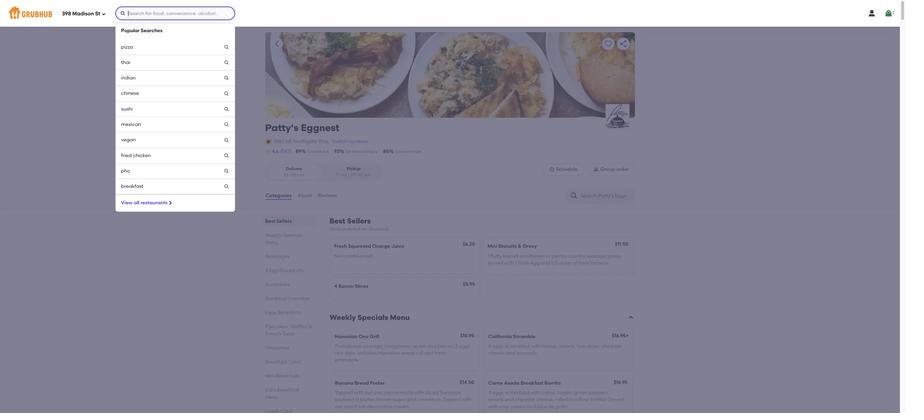 Task type: locate. For each thing, give the bounding box(es) containing it.
delivery 35–50 min
[[284, 166, 304, 177]]

menu up longganisa,
[[390, 313, 410, 322]]

sellers inside tab
[[277, 218, 292, 224]]

breakfast down scrambles
[[265, 296, 287, 302]]

menu up beverages
[[265, 240, 278, 245]]

1 vertical spatial breakfasts
[[276, 373, 300, 379]]

4 up onions
[[488, 390, 491, 396]]

mini inside tab
[[265, 373, 275, 379]]

1 vertical spatial weekly
[[330, 313, 356, 322]]

1 vertical spatial our
[[335, 404, 343, 410]]

menu inside 'kid's breakfast menu'
[[265, 394, 278, 400]]

0 vertical spatial specials
[[283, 232, 302, 238]]

$16.95 for $16.95 +
[[612, 333, 626, 339]]

share icon image
[[619, 40, 627, 48]]

scrambled for avocado.
[[505, 343, 530, 349]]

mini
[[488, 244, 497, 249], [265, 373, 275, 379]]

eggs inside 4 eggs scrambled with bacon, onions, tomatoes, cheddar cheese and avocado.
[[492, 343, 504, 349]]

our
[[365, 390, 372, 396], [335, 404, 343, 410]]

0 horizontal spatial cheddar
[[515, 397, 535, 403]]

order inside button
[[616, 166, 629, 172]]

weekly specials menu
[[265, 232, 302, 245], [330, 313, 410, 322]]

eggs up cheese
[[492, 343, 504, 349]]

breakfast favorites tab
[[265, 295, 313, 302]]

1 horizontal spatial 1
[[515, 260, 517, 266]]

& inside "pancakes, waffles & french toast"
[[309, 324, 312, 330]]

eggs up onions
[[492, 390, 504, 396]]

omelettes tab
[[265, 344, 313, 352]]

1 horizontal spatial cheddar
[[602, 343, 622, 349]]

1 vertical spatial fresh
[[435, 350, 446, 356]]

0 vertical spatial 4
[[334, 284, 337, 289]]

best inside best sellers most ordered on grubhub
[[330, 217, 345, 225]]

93
[[334, 149, 340, 154]]

breakfast down mini breakfasts tab
[[277, 387, 299, 393]]

kid's breakfast menu tab
[[265, 387, 313, 401]]

specials inside weekly specials menu "button"
[[358, 313, 388, 322]]

switch location button
[[332, 138, 368, 146]]

$6.25
[[463, 241, 475, 247]]

1 horizontal spatial fresh
[[435, 350, 446, 356]]

burrito
[[545, 380, 561, 386]]

toast
[[282, 331, 295, 337]]

order for correct order
[[411, 149, 422, 154]]

smothered
[[520, 253, 545, 259]]

4 bacon slices
[[334, 284, 368, 289]]

onions
[[488, 397, 504, 403]]

1 horizontal spatial hawaiian
[[378, 350, 400, 356]]

good food
[[307, 149, 329, 154]]

3 left "egg"
[[265, 268, 268, 274]]

1 horizontal spatial weekly specials menu
[[330, 313, 410, 322]]

order right the group
[[616, 166, 629, 172]]

breakfast sides tab
[[265, 358, 313, 366]]

breakfast sides
[[265, 359, 301, 365]]

20–30
[[351, 172, 363, 177]]

with down banana bread foster
[[354, 390, 364, 396]]

and left 1/2
[[541, 260, 550, 266]]

1 vertical spatial mini
[[265, 373, 275, 379]]

topped down bananas,
[[443, 397, 461, 403]]

sushi
[[121, 106, 133, 112]]

menu inside weekly specials menu
[[265, 240, 278, 245]]

1 horizontal spatial &
[[518, 244, 522, 249]]

breakfast down omelettes
[[265, 359, 287, 365]]

&
[[518, 244, 522, 249], [309, 324, 312, 330]]

0 horizontal spatial fresh
[[355, 404, 366, 410]]

0 vertical spatial fresh
[[518, 260, 529, 266]]

2 horizontal spatial fresh
[[518, 260, 529, 266]]

svg image for fried chicken
[[224, 153, 229, 158]]

0 horizontal spatial &
[[309, 324, 312, 330]]

scrambled for cheddar
[[505, 390, 530, 396]]

sugar
[[393, 397, 406, 403]]

0 vertical spatial mini
[[488, 244, 497, 249]]

1 vertical spatial topped
[[443, 397, 461, 403]]

svg image for pho
[[224, 168, 229, 174]]

spam
[[413, 343, 426, 349]]

with inside "1 fluffy biscuit smothered in savory country sausage gravy, served with 1 fresh egg and 1/2 order of hash browns."
[[504, 260, 514, 266]]

0 vertical spatial breakfasts
[[279, 268, 304, 274]]

min inside pickup 7.1 mi • 20–30 min
[[364, 172, 371, 177]]

$16.95 for $16.95
[[614, 380, 628, 385]]

breakfasts down breakfast sides tab
[[276, 373, 300, 379]]

grubhub
[[369, 226, 389, 232]]

breakfast favorites
[[265, 296, 310, 302]]

best sellers tab
[[265, 218, 313, 225]]

4
[[334, 284, 337, 289], [488, 343, 491, 349], [488, 390, 491, 396]]

weekly specials menu inside "tab"
[[265, 232, 302, 245]]

4 for 4 eggs scrambled with bacon, onions, tomatoes, cheddar cheese and avocado.
[[488, 343, 491, 349]]

2 horizontal spatial 1
[[893, 10, 895, 16]]

0 vertical spatial scrambled
[[505, 343, 530, 349]]

0 vertical spatial topped
[[335, 390, 353, 396]]

mini for mini breakfasts
[[265, 373, 275, 379]]

0 vertical spatial hawaiian
[[335, 334, 358, 339]]

1 horizontal spatial best
[[330, 217, 345, 225]]

0 vertical spatial weekly specials menu
[[265, 232, 302, 245]]

min
[[297, 172, 304, 177], [364, 172, 371, 177]]

categories
[[266, 193, 292, 199]]

slices
[[355, 284, 368, 289]]

cheddar up cream
[[515, 397, 535, 403]]

and down made
[[407, 397, 416, 403]]

1 vertical spatial hawaiian
[[378, 350, 400, 356]]

0 horizontal spatial specials
[[283, 232, 302, 238]]

1 horizontal spatial 3
[[455, 343, 458, 349]]

weekly down best sellers
[[265, 232, 282, 238]]

option group containing delivery 35–50 min
[[265, 163, 383, 181]]

2 horizontal spatial order
[[616, 166, 629, 172]]

$16.95 +
[[612, 333, 629, 339]]

fresh
[[518, 260, 529, 266], [435, 350, 446, 356], [355, 404, 366, 410]]

1 horizontal spatial own
[[374, 390, 383, 396]]

hawaiian up portuguese
[[335, 334, 358, 339]]

savory
[[551, 253, 566, 259]]

0 horizontal spatial mini
[[265, 373, 275, 379]]

pickup 7.1 mi • 20–30 min
[[336, 166, 371, 177]]

about
[[298, 193, 312, 199]]

pho
[[121, 168, 130, 174]]

eggs for $18.95
[[492, 343, 504, 349]]

with down bananas,
[[462, 397, 472, 403]]

2 vertical spatial order
[[559, 260, 572, 266]]

4 eggs scrambled with bacon, onions, tomatoes, cheddar cheese and avocado.
[[488, 343, 622, 356]]

breakfasts up scrambles tab
[[279, 268, 304, 274]]

and right spam
[[427, 343, 437, 349]]

eggs inside 4 eggs scrambled with carne asada, green peppers, onions and cheddar cheese, rolled in a flour tortilla. served with sour cream and pico de gallo.
[[492, 390, 504, 396]]

eggs
[[265, 310, 276, 316]]

1 vertical spatial $16.95
[[614, 380, 628, 385]]

correct order
[[395, 149, 422, 154]]

and up the sour
[[505, 397, 514, 403]]

2 list box from the left
[[115, 23, 235, 212]]

3 egg breakfasts
[[265, 268, 304, 274]]

1 horizontal spatial weekly
[[330, 313, 356, 322]]

in inside "1 fluffy biscuit smothered in savory country sausage gravy, served with 1 fresh egg and 1/2 order of hash browns."
[[546, 253, 550, 259]]

scrambled down 'california scramble'
[[505, 343, 530, 349]]

scrambled inside 4 eggs scrambled with bacon, onions, tomatoes, cheddar cheese and avocado.
[[505, 343, 530, 349]]

search icon image
[[570, 192, 578, 200]]

group
[[600, 166, 615, 172]]

specials up the grill
[[358, 313, 388, 322]]

sellers up weekly specials menu "tab"
[[277, 218, 292, 224]]

1 for 1 fluffy biscuit smothered in savory country sausage gravy, served with 1 fresh egg and 1/2 order of hash browns.
[[488, 253, 489, 259]]

pancakes,
[[265, 324, 289, 330]]

scrambled down asada
[[505, 390, 530, 396]]

3 right bacon.
[[455, 343, 458, 349]]

1 vertical spatial scrambled
[[505, 390, 530, 396]]

1 horizontal spatial mini
[[488, 244, 497, 249]]

list box inside main navigation navigation
[[115, 23, 235, 212]]

Search for food, convenience, alcohol... search field
[[115, 7, 235, 20]]

sellers inside best sellers most ordered on grubhub
[[347, 217, 371, 225]]

4 inside 4 eggs scrambled with carne asada, green peppers, onions and cheddar cheese, rolled in a flour tortilla. served with sour cream and pico de gallo.
[[488, 390, 491, 396]]

style.
[[345, 350, 356, 356]]

served
[[608, 397, 624, 403]]

0 vertical spatial our
[[365, 390, 372, 396]]

cream.
[[394, 404, 410, 410]]

svg image
[[868, 9, 876, 17], [885, 9, 893, 17], [102, 12, 106, 16], [224, 60, 229, 65], [224, 75, 229, 81], [224, 137, 229, 143], [549, 167, 555, 172], [168, 200, 173, 206]]

order right correct
[[411, 149, 422, 154]]

2 vertical spatial fresh
[[355, 404, 366, 410]]

1 horizontal spatial sellers
[[347, 217, 371, 225]]

& for biscuits
[[518, 244, 522, 249]]

0 vertical spatial &
[[518, 244, 522, 249]]

with up 'avocado.'
[[531, 343, 541, 349]]

1 vertical spatial menu
[[390, 313, 410, 322]]

$11.50
[[615, 241, 628, 247]]

order inside "1 fluffy biscuit smothered in savory country sausage gravy, served with 1 fresh egg and 1/2 order of hash browns."
[[559, 260, 572, 266]]

eggs down '$18.95'
[[459, 343, 470, 349]]

cheddar inside 4 eggs scrambled with carne asada, green peppers, onions and cheddar cheese, rolled in a flour tortilla. served with sour cream and pico de gallo.
[[515, 397, 535, 403]]

0 horizontal spatial weekly specials menu
[[265, 232, 302, 245]]

with down onions
[[488, 404, 498, 410]]

0 vertical spatial 3
[[265, 268, 268, 274]]

specials inside weekly specials menu
[[283, 232, 302, 238]]

our up butter,
[[365, 390, 372, 396]]

1 horizontal spatial specials
[[358, 313, 388, 322]]

4 left bacon
[[334, 284, 337, 289]]

in left a
[[569, 397, 574, 403]]

fried chicken
[[121, 153, 151, 158]]

mini up fluffy
[[488, 244, 497, 249]]

1 scrambled from the top
[[505, 343, 530, 349]]

0 vertical spatial order
[[411, 149, 422, 154]]

fresh inside topped with our own sauce made with sliced bananas, sauteed in butter, brown sugar and cinnamon. topped with our own fresh devonshire cream.
[[355, 404, 366, 410]]

1 vertical spatial cheddar
[[515, 397, 535, 403]]

best inside tab
[[265, 218, 275, 224]]

favorites
[[288, 296, 310, 302]]

2 vertical spatial 4
[[488, 390, 491, 396]]

1 vertical spatial 1
[[488, 253, 489, 259]]

$14.50
[[460, 380, 474, 385]]

1 vertical spatial &
[[309, 324, 312, 330]]

list box
[[0, 23, 905, 413], [115, 23, 235, 212]]

and inside "1 fluffy biscuit smothered in savory country sausage gravy, served with 1 fresh egg and 1/2 order of hash browns."
[[541, 260, 550, 266]]

35–50
[[284, 172, 296, 177]]

biscuits
[[499, 244, 517, 249]]

0 horizontal spatial sellers
[[277, 218, 292, 224]]

best for best sellers
[[265, 218, 275, 224]]

restaurants
[[141, 200, 168, 206]]

hawaiian ono grill
[[335, 334, 379, 339]]

1 inside button
[[893, 10, 895, 16]]

2 vertical spatial menu
[[265, 394, 278, 400]]

view
[[121, 200, 133, 206]]

0 vertical spatial weekly
[[265, 232, 282, 238]]

cheddar down $16.95 +
[[602, 343, 622, 349]]

mini up kid's
[[265, 373, 275, 379]]

1 min from the left
[[297, 172, 304, 177]]

tab
[[265, 408, 313, 413]]

specials down best sellers tab
[[283, 232, 302, 238]]

includes
[[358, 350, 377, 356]]

cheddar
[[602, 343, 622, 349], [515, 397, 535, 403]]

min down delivery
[[297, 172, 304, 177]]

0 horizontal spatial topped
[[335, 390, 353, 396]]

0 horizontal spatial 3
[[265, 268, 268, 274]]

1 for 1
[[893, 10, 895, 16]]

0 vertical spatial 1
[[893, 10, 895, 16]]

(547)
[[280, 149, 292, 154]]

weekly inside weekly specials menu
[[265, 232, 282, 238]]

1 horizontal spatial order
[[559, 260, 572, 266]]

1 vertical spatial weekly specials menu
[[330, 313, 410, 322]]

roll
[[416, 350, 423, 356]]

0 horizontal spatial hawaiian
[[335, 334, 358, 339]]

option group
[[265, 163, 383, 181]]

categories button
[[265, 184, 292, 208]]

2 scrambled from the top
[[505, 390, 530, 396]]

4 inside 4 eggs scrambled with bacon, onions, tomatoes, cheddar cheese and avocado.
[[488, 343, 491, 349]]

svg image for sushi
[[224, 106, 229, 112]]

scrambled inside 4 eggs scrambled with carne asada, green peppers, onions and cheddar cheese, rolled in a flour tortilla. served with sour cream and pico de gallo.
[[505, 390, 530, 396]]

sellers up on
[[347, 217, 371, 225]]

0 vertical spatial cheddar
[[602, 343, 622, 349]]

fresh down bacon.
[[435, 350, 446, 356]]

1 horizontal spatial our
[[365, 390, 372, 396]]

delivery
[[286, 166, 302, 171]]

patty's
[[265, 122, 299, 134]]

butter,
[[360, 397, 376, 403]]

min right 20–30
[[364, 172, 371, 177]]

weekly inside "button"
[[330, 313, 356, 322]]

1000
[[274, 139, 284, 144]]

best up weekly specials menu "tab"
[[265, 218, 275, 224]]

sellers
[[347, 217, 371, 225], [277, 218, 292, 224]]

& right waffles
[[309, 324, 312, 330]]

our down sauteed
[[335, 404, 343, 410]]

own down sauteed
[[344, 404, 354, 410]]

switch
[[332, 139, 348, 144]]

and right cheese
[[506, 350, 515, 356]]

weekly specials menu up the grill
[[330, 313, 410, 322]]

ono
[[359, 334, 369, 339]]

svg image for chinese
[[224, 91, 229, 96]]

menu for weekly specials menu "tab"
[[265, 240, 278, 245]]

grill
[[370, 334, 379, 339]]

4 up cheese
[[488, 343, 491, 349]]

sweet
[[401, 350, 415, 356]]

scrambles tab
[[265, 281, 313, 288]]

1 vertical spatial order
[[616, 166, 629, 172]]

2 min from the left
[[364, 172, 371, 177]]

weekly up hawaiian ono grill
[[330, 313, 356, 322]]

pancakes, waffles & french toast tab
[[265, 323, 313, 338]]

menu down kid's
[[265, 394, 278, 400]]

switch location
[[332, 139, 368, 144]]

2 horizontal spatial in
[[569, 397, 574, 403]]

4 for 4 eggs scrambled with carne asada, green peppers, onions and cheddar cheese, rolled in a flour tortilla. served with sour cream and pico de gallo.
[[488, 390, 491, 396]]

hawaiian down longganisa,
[[378, 350, 400, 356]]

best up 'most'
[[330, 217, 345, 225]]

weekly specials menu down best sellers
[[265, 232, 302, 245]]

svg image
[[120, 11, 126, 16], [224, 44, 229, 50], [224, 91, 229, 96], [224, 106, 229, 112], [224, 122, 229, 127], [265, 148, 271, 154], [224, 153, 229, 158], [224, 168, 229, 174], [224, 184, 229, 189]]

0 horizontal spatial best
[[265, 218, 275, 224]]

eggs inside portuguese sausage, longganisa, spam and bacon. 3 eggs any style. includes hawaiian sweet roll and fresh pineapple.
[[459, 343, 470, 349]]

1 horizontal spatial in
[[546, 253, 550, 259]]

hawaiian inside portuguese sausage, longganisa, spam and bacon. 3 eggs any style. includes hawaiian sweet roll and fresh pineapple.
[[378, 350, 400, 356]]

tortilla.
[[591, 397, 607, 403]]

eggs benedicts tab
[[265, 309, 313, 316]]

1 vertical spatial own
[[344, 404, 354, 410]]

with up cheese,
[[531, 390, 541, 396]]

reviews
[[318, 193, 337, 199]]

own
[[374, 390, 383, 396], [344, 404, 354, 410]]

svg image inside 1 button
[[885, 9, 893, 17]]

0 horizontal spatial in
[[355, 397, 359, 403]]

patty's eggnest
[[265, 122, 339, 134]]

in left savory
[[546, 253, 550, 259]]

people icon image
[[594, 167, 599, 172]]

0 vertical spatial $16.95
[[612, 333, 626, 339]]

svg image for mexican
[[224, 122, 229, 127]]

with down 'biscuit'
[[504, 260, 514, 266]]

2 vertical spatial 1
[[515, 260, 517, 266]]

fresh down smothered
[[518, 260, 529, 266]]

location
[[349, 139, 368, 144]]

0 horizontal spatial weekly
[[265, 232, 282, 238]]

1 vertical spatial specials
[[358, 313, 388, 322]]

0 vertical spatial own
[[374, 390, 383, 396]]

1 horizontal spatial min
[[364, 172, 371, 177]]

0 horizontal spatial min
[[297, 172, 304, 177]]

and inside 4 eggs scrambled with bacon, onions, tomatoes, cheddar cheese and avocado.
[[506, 350, 515, 356]]

1 vertical spatial 3
[[455, 343, 458, 349]]

country
[[568, 253, 585, 259]]

own up brown at the left bottom of the page
[[374, 390, 383, 396]]

fresh down butter,
[[355, 404, 366, 410]]

0 vertical spatial menu
[[265, 240, 278, 245]]

0 horizontal spatial order
[[411, 149, 422, 154]]

& left gravy
[[518, 244, 522, 249]]

order down savory
[[559, 260, 572, 266]]

1 list box from the left
[[0, 23, 905, 413]]

7.1
[[336, 172, 340, 177]]

0 horizontal spatial 1
[[488, 253, 489, 259]]

in
[[546, 253, 550, 259], [355, 397, 359, 403], [569, 397, 574, 403]]

breakfast
[[265, 296, 287, 302], [265, 359, 287, 365], [521, 380, 544, 386], [277, 387, 299, 393]]

1 vertical spatial 4
[[488, 343, 491, 349]]

in left butter,
[[355, 397, 359, 403]]

best
[[330, 217, 345, 225], [265, 218, 275, 224]]

and right roll
[[424, 350, 434, 356]]

topped up sauteed
[[335, 390, 353, 396]]

food
[[319, 149, 329, 154]]

1
[[893, 10, 895, 16], [488, 253, 489, 259], [515, 260, 517, 266]]



Task type: vqa. For each thing, say whether or not it's contained in the screenshot.
8:00am–4:15pm
no



Task type: describe. For each thing, give the bounding box(es) containing it.
gallo.
[[556, 404, 568, 410]]

sausage
[[587, 253, 606, 259]]

beverages tab
[[265, 253, 313, 260]]

in inside 4 eggs scrambled with carne asada, green peppers, onions and cheddar cheese, rolled in a flour tortilla. served with sour cream and pico de gallo.
[[569, 397, 574, 403]]

fresh inside "1 fluffy biscuit smothered in savory country sausage gravy, served with 1 fresh egg and 1/2 order of hash browns."
[[518, 260, 529, 266]]

min inside the delivery 35–50 min
[[297, 172, 304, 177]]

pineapple.
[[335, 357, 360, 363]]

eggnest
[[301, 122, 339, 134]]

gravy,
[[607, 253, 621, 259]]

cinnamon.
[[417, 397, 442, 403]]

about button
[[297, 184, 312, 208]]

eggs for $14.50
[[492, 390, 504, 396]]

4.6
[[272, 149, 279, 154]]

california scramble
[[488, 334, 536, 339]]

& for waffles
[[309, 324, 312, 330]]

flour
[[579, 397, 589, 403]]

and left pico
[[527, 404, 536, 410]]

best for best sellers most ordered on grubhub
[[330, 217, 345, 225]]

weekly specials menu tab
[[265, 232, 313, 246]]

main navigation navigation
[[0, 0, 905, 413]]

group order
[[600, 166, 629, 172]]

+
[[626, 333, 629, 339]]

Search Patty's Eggnest search field
[[580, 193, 633, 199]]

foster
[[370, 380, 385, 386]]

weekly specials menu inside "button"
[[330, 313, 410, 322]]

beverages
[[265, 254, 290, 260]]

fresh
[[334, 244, 347, 249]]

menu inside "button"
[[390, 313, 410, 322]]

banana
[[335, 380, 354, 386]]

3 egg breakfasts tab
[[265, 267, 313, 274]]

pasteurized
[[345, 253, 372, 259]]

thai
[[121, 60, 130, 65]]

view all restaurants
[[121, 200, 168, 206]]

best sellers most ordered on grubhub
[[330, 217, 389, 232]]

caret left icon image
[[273, 40, 281, 48]]

california
[[488, 334, 512, 339]]

svg image inside schedule button
[[549, 167, 555, 172]]

made
[[400, 390, 413, 396]]

mini biscuits & gravy
[[488, 244, 537, 249]]

juice
[[391, 244, 404, 249]]

mini breakfasts tab
[[265, 373, 313, 380]]

non pasteurized
[[334, 253, 372, 259]]

best sellers
[[265, 218, 292, 224]]

green
[[574, 390, 588, 396]]

svg image for breakfast
[[224, 184, 229, 189]]

save this restaurant image
[[604, 40, 612, 48]]

egg
[[269, 268, 278, 274]]

in inside topped with our own sauce made with sliced bananas, sauteed in butter, brown sugar and cinnamon. topped with our own fresh devonshire cream.
[[355, 397, 359, 403]]

398
[[62, 10, 71, 17]]

fresh squeezed orange juice
[[334, 244, 404, 249]]

sellers for best sellers most ordered on grubhub
[[347, 217, 371, 225]]

kid's breakfast menu
[[265, 387, 299, 400]]

any
[[335, 350, 344, 356]]

mini for mini biscuits & gravy
[[488, 244, 497, 249]]

fluffy
[[491, 253, 502, 259]]

bread
[[355, 380, 369, 386]]

4 for 4 bacon slices
[[334, 284, 337, 289]]

st
[[95, 10, 100, 17]]

of
[[573, 260, 577, 266]]

cheddar inside 4 eggs scrambled with bacon, onions, tomatoes, cheddar cheese and avocado.
[[602, 343, 622, 349]]

ordered
[[342, 226, 360, 232]]

breakfast up the 'carne'
[[521, 380, 544, 386]]

breakfast inside 'kid's breakfast menu'
[[277, 387, 299, 393]]

correct
[[395, 149, 410, 154]]

1000 ne northgate way button
[[273, 138, 329, 146]]

fresh inside portuguese sausage, longganisa, spam and bacon. 3 eggs any style. includes hawaiian sweet roll and fresh pineapple.
[[435, 350, 446, 356]]

398 madison st
[[62, 10, 100, 17]]

avocado.
[[517, 350, 538, 356]]

1 button
[[885, 7, 895, 20]]

with inside 4 eggs scrambled with bacon, onions, tomatoes, cheddar cheese and avocado.
[[531, 343, 541, 349]]

carne
[[488, 380, 503, 386]]

schedule
[[556, 166, 578, 172]]

indian
[[121, 75, 136, 81]]

kid's
[[265, 387, 276, 393]]

delivery
[[362, 149, 378, 154]]

de
[[548, 404, 554, 410]]

patty's eggnest logo image
[[605, 104, 629, 128]]

fried
[[121, 153, 132, 158]]

carne
[[542, 390, 555, 396]]

served
[[488, 260, 503, 266]]

svg image for pizza
[[224, 44, 229, 50]]

tomatoes,
[[577, 343, 601, 349]]

popular
[[121, 28, 140, 34]]

sellers for best sellers
[[277, 218, 292, 224]]

cream
[[510, 404, 526, 410]]

and inside topped with our own sauce made with sliced bananas, sauteed in butter, brown sugar and cinnamon. topped with our own fresh devonshire cream.
[[407, 397, 416, 403]]

orange
[[372, 244, 390, 249]]

schedule button
[[543, 163, 584, 176]]

with up cinnamon.
[[415, 390, 424, 396]]

cheese,
[[536, 397, 554, 403]]

longganisa,
[[385, 343, 412, 349]]

$18.95
[[460, 333, 474, 339]]

onions,
[[559, 343, 576, 349]]

a
[[575, 397, 578, 403]]

group order button
[[588, 163, 635, 176]]

3 inside portuguese sausage, longganisa, spam and bacon. 3 eggs any style. includes hawaiian sweet roll and fresh pineapple.
[[455, 343, 458, 349]]

rolled
[[555, 397, 568, 403]]

carne asada breakfast burrito
[[488, 380, 561, 386]]

chinese
[[121, 91, 139, 96]]

1 horizontal spatial topped
[[443, 397, 461, 403]]

biscuit
[[503, 253, 519, 259]]

85
[[383, 149, 389, 154]]

benedicts
[[278, 310, 301, 316]]

cheese
[[488, 350, 505, 356]]

subscription pass image
[[265, 139, 272, 144]]

3 inside "3 egg breakfasts" tab
[[265, 268, 268, 274]]

hash
[[579, 260, 590, 266]]

good
[[307, 149, 318, 154]]

menu for kid's breakfast menu tab
[[265, 394, 278, 400]]

order for group order
[[616, 166, 629, 172]]

ne
[[285, 139, 292, 144]]

scrambles
[[265, 282, 290, 288]]

sides
[[288, 359, 301, 365]]

pizza
[[121, 44, 133, 50]]

scramble
[[513, 334, 536, 339]]

asada,
[[557, 390, 573, 396]]

bananas,
[[440, 390, 462, 396]]

0 horizontal spatial our
[[335, 404, 343, 410]]

$5.95
[[463, 282, 475, 287]]

browns.
[[591, 260, 609, 266]]

0 horizontal spatial own
[[344, 404, 354, 410]]

breakfast
[[121, 184, 143, 189]]



